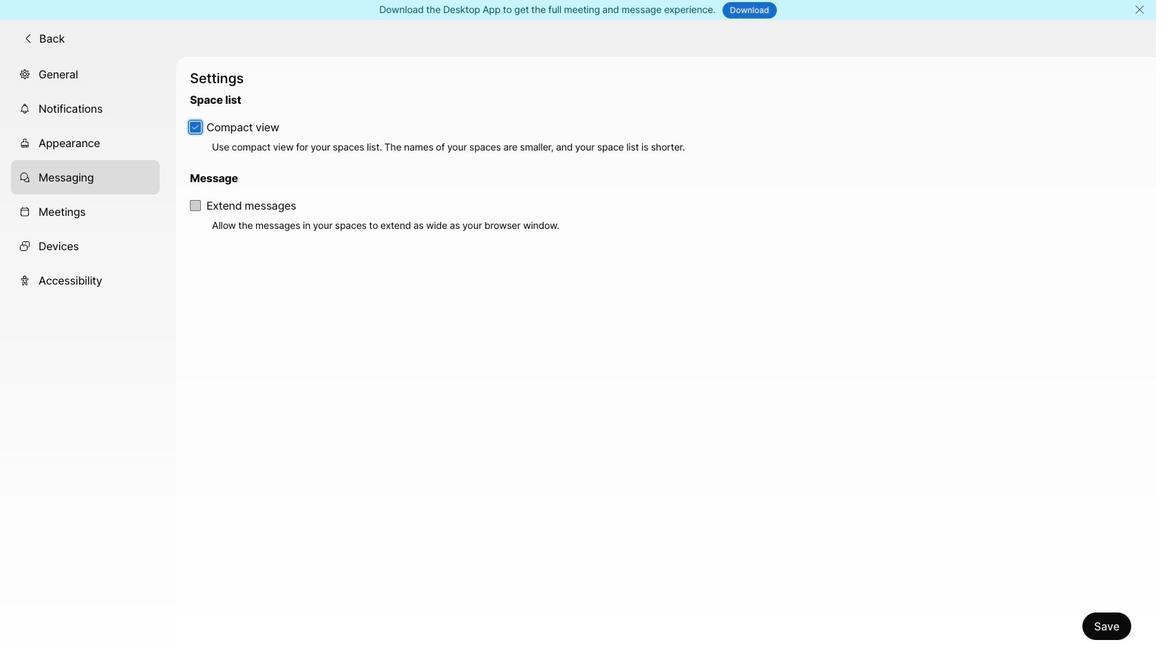 Task type: describe. For each thing, give the bounding box(es) containing it.
accessibility tab
[[11, 263, 160, 298]]

settings navigation
[[0, 57, 176, 663]]

devices tab
[[11, 229, 160, 263]]

messaging tab
[[11, 160, 160, 195]]

meetings tab
[[11, 195, 160, 229]]

cancel_16 image
[[1134, 4, 1145, 15]]



Task type: locate. For each thing, give the bounding box(es) containing it.
general tab
[[11, 57, 160, 91]]

appearance tab
[[11, 126, 160, 160]]

notifications tab
[[11, 91, 160, 126]]



